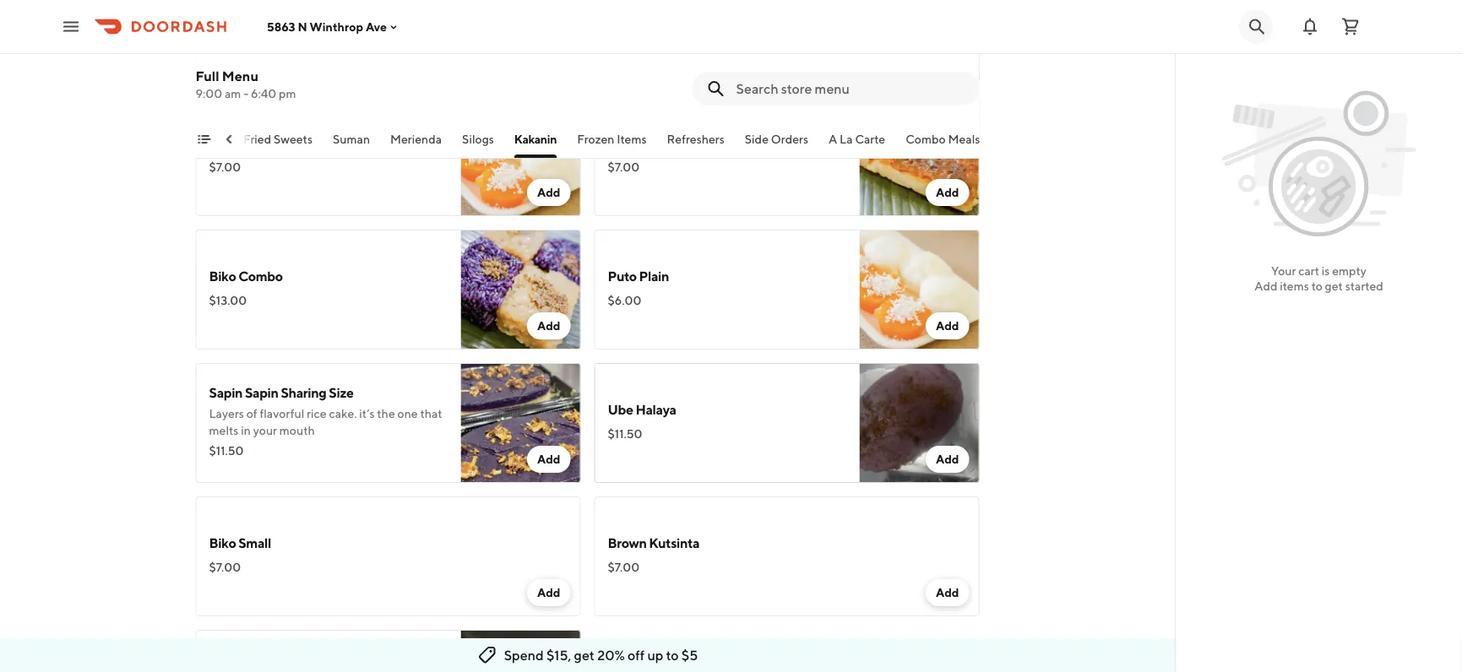 Task type: locate. For each thing, give the bounding box(es) containing it.
sapin up of
[[245, 385, 279, 401]]

1 vertical spatial get
[[574, 648, 595, 664]]

1 horizontal spatial kutsinta
[[649, 535, 700, 551]]

0 horizontal spatial to
[[666, 648, 679, 664]]

$6.00
[[608, 294, 642, 308]]

$11.50 inside sapin sapin sharing size layers of flavorful rice cake. it's the one that melts in your mouth $11.50
[[209, 444, 244, 458]]

biko for biko small
[[209, 535, 236, 551]]

a
[[829, 132, 837, 146]]

add
[[537, 52, 561, 66], [936, 52, 959, 66], [537, 185, 561, 199], [936, 185, 959, 199], [1255, 279, 1278, 293], [537, 319, 561, 333], [936, 319, 959, 333], [537, 452, 561, 466], [936, 452, 959, 466], [537, 586, 561, 600], [936, 586, 959, 600]]

1 vertical spatial biko
[[209, 535, 236, 551]]

$7.00 down biko small
[[209, 561, 241, 575]]

1 horizontal spatial get
[[1325, 279, 1343, 293]]

sharing
[[281, 385, 327, 401]]

small
[[700, 135, 733, 151], [238, 535, 271, 551]]

$11.50 down the melts
[[209, 444, 244, 458]]

silogs button
[[462, 131, 494, 158]]

$7.00
[[209, 160, 241, 174], [608, 160, 640, 174], [209, 561, 241, 575], [608, 561, 640, 575]]

add button for biko combo 'image'
[[527, 313, 571, 340]]

1 horizontal spatial combo
[[906, 132, 946, 146]]

combo left meals
[[906, 132, 946, 146]]

frozen items button
[[577, 131, 646, 158]]

$7.00 down scroll menu navigation left icon
[[209, 160, 241, 174]]

in
[[241, 424, 251, 438]]

carte
[[855, 132, 885, 146]]

plain
[[639, 268, 669, 284]]

silogs
[[462, 132, 494, 146]]

$5
[[682, 648, 698, 664]]

$13.00
[[209, 294, 247, 308]]

biko combo image
[[461, 230, 581, 350]]

0 vertical spatial kutsinta
[[209, 135, 260, 151]]

flavorful
[[260, 407, 304, 421]]

puto plain image
[[860, 230, 980, 350]]

0 vertical spatial to
[[1312, 279, 1323, 293]]

layers
[[209, 407, 244, 421]]

to for up
[[666, 648, 679, 664]]

kutsinta
[[209, 135, 260, 151], [649, 535, 700, 551]]

notification bell image
[[1300, 16, 1321, 37]]

fried sweets
[[243, 132, 312, 146]]

biko
[[209, 268, 236, 284], [209, 535, 236, 551]]

$7.00 down the frozen items button
[[608, 160, 640, 174]]

1 horizontal spatial to
[[1312, 279, 1323, 293]]

to right up
[[666, 648, 679, 664]]

puto
[[608, 268, 637, 284]]

1 vertical spatial small
[[238, 535, 271, 551]]

get inside your cart is empty add items to get started
[[1325, 279, 1343, 293]]

0 items, open order cart image
[[1341, 16, 1361, 37]]

1 horizontal spatial sapin
[[245, 385, 279, 401]]

to
[[1312, 279, 1323, 293], [666, 648, 679, 664]]

add inside your cart is empty add items to get started
[[1255, 279, 1278, 293]]

combo inside button
[[906, 132, 946, 146]]

0 horizontal spatial sapin
[[209, 385, 243, 401]]

frozen items
[[577, 132, 646, 146]]

add for ube halaya image at the right bottom of page
[[936, 452, 959, 466]]

1 biko from the top
[[209, 268, 236, 284]]

the
[[377, 407, 395, 421]]

0 vertical spatial $11.50
[[608, 427, 643, 441]]

0 vertical spatial combo
[[906, 132, 946, 146]]

get right $15,
[[574, 648, 595, 664]]

spend
[[504, 648, 544, 664]]

$11.50
[[608, 427, 643, 441], [209, 444, 244, 458]]

refreshers button
[[667, 131, 724, 158]]

0 horizontal spatial get
[[574, 648, 595, 664]]

0 horizontal spatial combo
[[238, 268, 283, 284]]

refreshers
[[667, 132, 724, 146]]

side orders
[[745, 132, 808, 146]]

melts
[[209, 424, 239, 438]]

full
[[196, 68, 219, 84]]

Item Search search field
[[736, 79, 966, 98]]

meals
[[948, 132, 980, 146]]

get down is
[[1325, 279, 1343, 293]]

your
[[1272, 264, 1296, 278]]

n
[[298, 20, 307, 34]]

combo
[[906, 132, 946, 146], [238, 268, 283, 284]]

0 horizontal spatial kutsinta
[[209, 135, 260, 151]]

that
[[420, 407, 442, 421]]

add button
[[527, 46, 571, 73], [926, 46, 970, 73], [527, 179, 571, 206], [926, 179, 970, 206], [527, 313, 571, 340], [926, 313, 970, 340], [527, 446, 571, 473], [926, 446, 970, 473], [527, 580, 571, 607], [926, 580, 970, 607]]

off
[[628, 648, 645, 664]]

side
[[745, 132, 768, 146]]

rice
[[307, 407, 327, 421]]

$11.50 down ube
[[608, 427, 643, 441]]

ube halaya image
[[860, 363, 980, 483]]

it's
[[359, 407, 375, 421]]

1 vertical spatial $11.50
[[209, 444, 244, 458]]

add for puto plain image
[[936, 319, 959, 333]]

$7.00 for bibingka kanin small
[[608, 160, 640, 174]]

is
[[1322, 264, 1330, 278]]

add button for luna's tray image
[[527, 46, 571, 73]]

am
[[225, 87, 241, 101]]

orders
[[771, 132, 808, 146]]

pm
[[279, 87, 296, 101]]

1 horizontal spatial $11.50
[[608, 427, 643, 441]]

combo up $13.00
[[238, 268, 283, 284]]

scroll menu navigation left image
[[223, 133, 236, 146]]

add button for puto plain image
[[926, 313, 970, 340]]

add for kutsinta image
[[537, 185, 561, 199]]

sapin
[[209, 385, 243, 401], [245, 385, 279, 401]]

kakanin
[[514, 132, 557, 146]]

items
[[617, 132, 646, 146]]

2 biko from the top
[[209, 535, 236, 551]]

0 vertical spatial get
[[1325, 279, 1343, 293]]

to inside your cart is empty add items to get started
[[1312, 279, 1323, 293]]

ube
[[608, 402, 633, 418]]

$7.00 down brown
[[608, 561, 640, 575]]

1 horizontal spatial small
[[700, 135, 733, 151]]

add for the "bibingka kanin small" image
[[936, 185, 959, 199]]

sapin up layers
[[209, 385, 243, 401]]

fried sweets button
[[243, 131, 312, 158]]

1 vertical spatial combo
[[238, 268, 283, 284]]

to down cart
[[1312, 279, 1323, 293]]

0 horizontal spatial small
[[238, 535, 271, 551]]

1 vertical spatial to
[[666, 648, 679, 664]]

merienda button
[[390, 131, 442, 158]]

empty
[[1333, 264, 1367, 278]]

puto plain
[[608, 268, 669, 284]]

0 horizontal spatial $11.50
[[209, 444, 244, 458]]

cenen's tray image
[[461, 630, 581, 673]]

5863
[[267, 20, 295, 34]]

full menu 9:00 am - 6:40 pm
[[196, 68, 296, 101]]

get
[[1325, 279, 1343, 293], [574, 648, 595, 664]]

$15,
[[547, 648, 572, 664]]

0 vertical spatial biko
[[209, 268, 236, 284]]

$7.00 for brown kutsinta
[[608, 561, 640, 575]]



Task type: describe. For each thing, give the bounding box(es) containing it.
kanin
[[663, 135, 698, 151]]

add button for kutsinta image
[[527, 179, 571, 206]]

up
[[648, 648, 664, 664]]

5863 n winthrop ave button
[[267, 20, 401, 34]]

combo meals
[[906, 132, 980, 146]]

size
[[329, 385, 354, 401]]

sapin-sapin individual size image
[[860, 0, 980, 83]]

luna's tray image
[[461, 0, 581, 83]]

1 sapin from the left
[[209, 385, 243, 401]]

0 vertical spatial small
[[700, 135, 733, 151]]

ube halaya
[[608, 402, 677, 418]]

your
[[253, 424, 277, 438]]

sweets
[[273, 132, 312, 146]]

bibingka
[[608, 135, 661, 151]]

side orders button
[[745, 131, 808, 158]]

halaya
[[636, 402, 677, 418]]

add button for ube halaya image at the right bottom of page
[[926, 446, 970, 473]]

a la carte button
[[829, 131, 885, 158]]

6:40
[[251, 87, 276, 101]]

brown
[[608, 535, 647, 551]]

cake.
[[329, 407, 357, 421]]

kutsinta image
[[461, 96, 581, 216]]

add for biko combo 'image'
[[537, 319, 561, 333]]

suman button
[[333, 131, 370, 158]]

add button for "sapin-sapin individual size" image
[[926, 46, 970, 73]]

biko combo
[[209, 268, 283, 284]]

suman
[[333, 132, 370, 146]]

20%
[[598, 648, 625, 664]]

biko small
[[209, 535, 271, 551]]

2 sapin from the left
[[245, 385, 279, 401]]

sapin sapin sharing size layers of flavorful rice cake. it's the one that melts in your mouth $11.50
[[209, 385, 442, 458]]

your cart is empty add items to get started
[[1255, 264, 1384, 293]]

one
[[398, 407, 418, 421]]

to for items
[[1312, 279, 1323, 293]]

ave
[[366, 20, 387, 34]]

show menu categories image
[[197, 133, 211, 146]]

la
[[840, 132, 853, 146]]

5863 n winthrop ave
[[267, 20, 387, 34]]

a la carte
[[829, 132, 885, 146]]

add for sapin sapin sharing size image on the left bottom of the page
[[537, 452, 561, 466]]

menu
[[222, 68, 259, 84]]

9:00
[[196, 87, 222, 101]]

cart
[[1299, 264, 1320, 278]]

$7.25
[[608, 44, 637, 57]]

bibingka kanin small image
[[860, 96, 980, 216]]

winthrop
[[310, 20, 363, 34]]

add button for the "bibingka kanin small" image
[[926, 179, 970, 206]]

of
[[247, 407, 257, 421]]

biko for biko combo
[[209, 268, 236, 284]]

fried
[[243, 132, 271, 146]]

$7.00 for kutsinta
[[209, 160, 241, 174]]

add for "sapin-sapin individual size" image
[[936, 52, 959, 66]]

frozen
[[577, 132, 614, 146]]

1 vertical spatial kutsinta
[[649, 535, 700, 551]]

-
[[243, 87, 249, 101]]

$7.00 for biko small
[[209, 561, 241, 575]]

started
[[1346, 279, 1384, 293]]

add for luna's tray image
[[537, 52, 561, 66]]

add button for sapin sapin sharing size image on the left bottom of the page
[[527, 446, 571, 473]]

bibingka kanin small
[[608, 135, 733, 151]]

sapin sapin sharing size image
[[461, 363, 581, 483]]

$30.00
[[209, 27, 251, 41]]

brown kutsinta
[[608, 535, 700, 551]]

mouth
[[280, 424, 315, 438]]

open menu image
[[61, 16, 81, 37]]

spend $15, get 20% off up to $5
[[504, 648, 698, 664]]

combo meals button
[[906, 131, 980, 158]]

merienda
[[390, 132, 442, 146]]

items
[[1280, 279, 1310, 293]]



Task type: vqa. For each thing, say whether or not it's contained in the screenshot.
third +$2.00 from the top of the Bagel Add-on group
no



